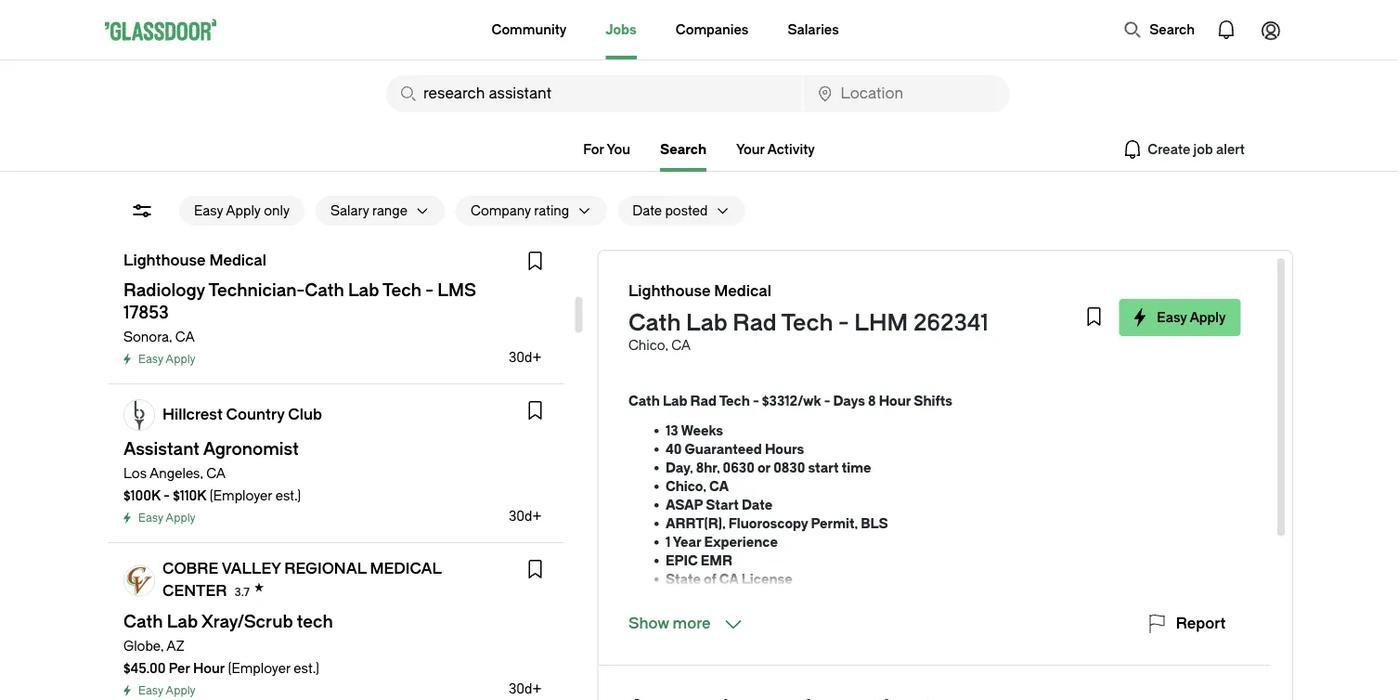 Task type: describe. For each thing, give the bounding box(es) containing it.
cath lab rad tech - $3312/wk - days 8 hour shifts
[[628, 393, 952, 409]]

los angeles, ca $100k - $110k (employer est.)
[[123, 466, 301, 503]]

- for (employer
[[164, 488, 170, 503]]

Search keyword field
[[386, 75, 802, 112]]

permit,
[[811, 516, 858, 531]]

cobre
[[162, 560, 219, 577]]

8
[[868, 393, 876, 409]]

easy apply only button
[[179, 196, 305, 226]]

show more
[[628, 615, 710, 632]]

for you link
[[583, 142, 631, 157]]

open filter menu image
[[131, 200, 153, 222]]

sonora, ca
[[123, 329, 195, 344]]

none field "search keyword"
[[386, 75, 802, 112]]

date posted
[[632, 203, 708, 218]]

for
[[583, 142, 604, 157]]

cath for $3312/wk
[[628, 393, 659, 409]]

lighthouse for sonora, ca
[[123, 252, 206, 269]]

start
[[705, 497, 738, 512]]

of
[[703, 571, 716, 587]]

company rating button
[[456, 196, 569, 226]]

salaries
[[788, 22, 839, 37]]

30d+ for globe, az $45.00 per hour (employer est.)
[[509, 681, 542, 696]]

3.7
[[235, 586, 250, 599]]

hours
[[764, 441, 804, 457]]

hillcrest
[[162, 406, 223, 423]]

date posted button
[[618, 196, 708, 226]]

your activity link
[[736, 142, 815, 157]]

lab for lhm
[[686, 310, 727, 336]]

lhm
[[854, 310, 908, 336]]

globe,
[[123, 638, 164, 654]]

13
[[665, 423, 678, 438]]

medical for cath lab rad tech - lhm 262341
[[714, 283, 771, 300]]

year
[[673, 534, 701, 550]]

easy inside button
[[1157, 310, 1187, 325]]

search inside button
[[1150, 22, 1195, 37]]

$45.00
[[123, 661, 166, 676]]

cobre valley regional medical center logo image
[[124, 566, 154, 596]]

cobre valley regional medical center
[[162, 560, 442, 600]]

per
[[169, 661, 190, 676]]

arrt(r),
[[665, 516, 725, 531]]

medical
[[370, 560, 442, 577]]

shifts
[[913, 393, 952, 409]]

ca right "sonora,"
[[175, 329, 195, 344]]

Search location field
[[804, 75, 1010, 112]]

or
[[757, 460, 770, 475]]

0 vertical spatial hour
[[878, 393, 911, 409]]

fluoroscopy
[[728, 516, 808, 531]]

emr
[[700, 553, 732, 568]]

salary
[[331, 203, 369, 218]]

weeks
[[680, 423, 723, 438]]

easy inside 'button'
[[194, 203, 223, 218]]

est.) inside globe, az $45.00 per hour (employer est.)
[[294, 661, 319, 676]]

0630
[[722, 460, 754, 475]]

tech for $3312/wk
[[719, 393, 750, 409]]

- left days at the bottom
[[824, 393, 830, 409]]

country
[[226, 406, 285, 423]]

date inside 13 weeks 40 guaranteed hours day, 8hr, 0630 or 0830 start time chico, ca asap start date arrt(r), fluoroscopy permit, bls 1 year experience epic emr state of ca license
[[741, 497, 772, 512]]

1
[[665, 534, 670, 550]]

cath for lhm
[[628, 310, 681, 336]]

community
[[492, 22, 567, 37]]

13 weeks 40 guaranteed hours day, 8hr, 0630 or 0830 start time chico, ca asap start date arrt(r), fluoroscopy permit, bls 1 year experience epic emr state of ca license
[[665, 423, 888, 587]]

epic
[[665, 553, 697, 568]]

ca up the start
[[709, 479, 728, 494]]

your activity
[[736, 142, 815, 157]]

for you
[[583, 142, 631, 157]]

none field search location
[[804, 75, 1010, 112]]

salary range button
[[316, 196, 408, 226]]

report button
[[1146, 613, 1226, 635]]

you
[[607, 142, 631, 157]]

company
[[471, 203, 531, 218]]

search link
[[660, 142, 707, 172]]

rad for lhm
[[732, 310, 776, 336]]

date inside dropdown button
[[632, 203, 662, 218]]

report
[[1176, 615, 1226, 632]]

company rating
[[471, 203, 569, 218]]

lab for $3312/wk
[[662, 393, 687, 409]]

ca right of
[[719, 571, 738, 587]]

40
[[665, 441, 681, 457]]

more
[[672, 615, 710, 632]]

cath lab rad tech - lhm 262341 chico, ca
[[628, 310, 988, 353]]

sonora,
[[123, 329, 172, 344]]

regional
[[284, 560, 366, 577]]

ca inside cath lab rad tech - lhm 262341 chico, ca
[[671, 337, 690, 353]]

chico, inside 13 weeks 40 guaranteed hours day, 8hr, 0630 or 0830 start time chico, ca asap start date arrt(r), fluoroscopy permit, bls 1 year experience epic emr state of ca license
[[665, 479, 706, 494]]

- for -
[[752, 393, 759, 409]]

salaries link
[[788, 0, 839, 59]]

easy apply inside button
[[1157, 310, 1226, 325]]



Task type: locate. For each thing, give the bounding box(es) containing it.
0 vertical spatial chico,
[[628, 337, 668, 353]]

est.) up valley
[[275, 488, 301, 503]]

est.) down cobre valley regional medical center
[[294, 661, 319, 676]]

1 vertical spatial est.)
[[294, 661, 319, 676]]

$110k
[[173, 488, 207, 503]]

2 cath from the top
[[628, 393, 659, 409]]

0 vertical spatial lab
[[686, 310, 727, 336]]

ca inside los angeles, ca $100k - $110k (employer est.)
[[206, 466, 226, 481]]

easy apply only
[[194, 203, 290, 218]]

chico, up 13
[[628, 337, 668, 353]]

apply inside 'button'
[[226, 203, 261, 218]]

experience
[[704, 534, 778, 550]]

companies
[[676, 22, 749, 37]]

community link
[[492, 0, 567, 59]]

easy apply
[[1157, 310, 1226, 325], [138, 353, 196, 366], [138, 512, 196, 525], [138, 684, 196, 697]]

tech for lhm
[[781, 310, 833, 336]]

asap
[[665, 497, 703, 512]]

los
[[123, 466, 147, 481]]

(employer
[[210, 488, 272, 503], [228, 661, 290, 676]]

2 none field from the left
[[804, 75, 1010, 112]]

show more button
[[628, 613, 744, 635]]

center
[[162, 583, 227, 600]]

1 vertical spatial medical
[[714, 283, 771, 300]]

1 horizontal spatial lighthouse
[[628, 283, 710, 300]]

0 horizontal spatial search
[[660, 142, 707, 157]]

rad up weeks
[[690, 393, 716, 409]]

1 vertical spatial chico,
[[665, 479, 706, 494]]

lighthouse down date posted
[[628, 283, 710, 300]]

tech inside cath lab rad tech - lhm 262341 chico, ca
[[781, 310, 833, 336]]

rating
[[534, 203, 569, 218]]

1 horizontal spatial lighthouse medical
[[628, 283, 771, 300]]

posted
[[665, 203, 708, 218]]

1 horizontal spatial search
[[1150, 22, 1195, 37]]

ca up the $110k
[[206, 466, 226, 481]]

$3312/wk
[[762, 393, 821, 409]]

0 horizontal spatial hour
[[193, 661, 225, 676]]

tech left lhm
[[781, 310, 833, 336]]

apply inside button
[[1189, 310, 1226, 325]]

bls
[[860, 516, 888, 531]]

30d+
[[509, 350, 542, 365], [509, 508, 542, 524], [509, 681, 542, 696]]

30d+ for los angeles, ca $100k - $110k (employer est.)
[[509, 508, 542, 524]]

(employer down 3.7
[[228, 661, 290, 676]]

ca up 13
[[671, 337, 690, 353]]

0 horizontal spatial tech
[[719, 393, 750, 409]]

cath inside cath lab rad tech - lhm 262341 chico, ca
[[628, 310, 681, 336]]

(employer inside los angeles, ca $100k - $110k (employer est.)
[[210, 488, 272, 503]]

2 30d+ from the top
[[509, 508, 542, 524]]

(employer inside globe, az $45.00 per hour (employer est.)
[[228, 661, 290, 676]]

1 vertical spatial search
[[660, 142, 707, 157]]

your
[[736, 142, 765, 157]]

1 vertical spatial lighthouse medical
[[628, 283, 771, 300]]

1 vertical spatial (employer
[[228, 661, 290, 676]]

1 vertical spatial rad
[[690, 393, 716, 409]]

rad up cath lab rad tech - $3312/wk - days 8 hour shifts
[[732, 310, 776, 336]]

state
[[665, 571, 700, 587]]

est.) inside los angeles, ca $100k - $110k (employer est.)
[[275, 488, 301, 503]]

tech up weeks
[[719, 393, 750, 409]]

club
[[288, 406, 322, 423]]

0 horizontal spatial none field
[[386, 75, 802, 112]]

ca
[[175, 329, 195, 344], [671, 337, 690, 353], [206, 466, 226, 481], [709, 479, 728, 494], [719, 571, 738, 587]]

- left lhm
[[838, 310, 849, 336]]

- left the $110k
[[164, 488, 170, 503]]

3 30d+ from the top
[[509, 681, 542, 696]]

tech
[[781, 310, 833, 336], [719, 393, 750, 409]]

jobs
[[606, 22, 637, 37]]

hour right 8
[[878, 393, 911, 409]]

az
[[166, 638, 184, 654]]

0830
[[773, 460, 805, 475]]

license
[[741, 571, 792, 587]]

date up fluoroscopy
[[741, 497, 772, 512]]

0 vertical spatial 30d+
[[509, 350, 542, 365]]

easy apply button
[[1119, 299, 1240, 336]]

globe, az $45.00 per hour (employer est.)
[[123, 638, 319, 676]]

lighthouse medical for cath lab rad tech - lhm 262341
[[628, 283, 771, 300]]

chico, inside cath lab rad tech - lhm 262341 chico, ca
[[628, 337, 668, 353]]

hillcrest country club logo image
[[124, 400, 154, 430]]

companies link
[[676, 0, 749, 59]]

1 vertical spatial cath
[[628, 393, 659, 409]]

date
[[632, 203, 662, 218], [741, 497, 772, 512]]

lighthouse medical down posted on the top of page
[[628, 283, 771, 300]]

search button
[[1114, 11, 1204, 48]]

0 vertical spatial lighthouse medical
[[123, 252, 266, 269]]

jobs link
[[606, 0, 637, 59]]

guaranteed
[[684, 441, 762, 457]]

0 vertical spatial est.)
[[275, 488, 301, 503]]

rad for $3312/wk
[[690, 393, 716, 409]]

0 horizontal spatial date
[[632, 203, 662, 218]]

8hr,
[[696, 460, 719, 475]]

- left $3312/wk
[[752, 393, 759, 409]]

1 vertical spatial lab
[[662, 393, 687, 409]]

0 vertical spatial medical
[[209, 252, 266, 269]]

day,
[[665, 460, 693, 475]]

valley
[[222, 560, 281, 577]]

est.)
[[275, 488, 301, 503], [294, 661, 319, 676]]

1 horizontal spatial date
[[741, 497, 772, 512]]

1 horizontal spatial none field
[[804, 75, 1010, 112]]

medical up cath lab rad tech - lhm 262341 chico, ca
[[714, 283, 771, 300]]

1 horizontal spatial tech
[[781, 310, 833, 336]]

1 vertical spatial 30d+
[[509, 508, 542, 524]]

1 horizontal spatial medical
[[714, 283, 771, 300]]

-
[[838, 310, 849, 336], [752, 393, 759, 409], [824, 393, 830, 409], [164, 488, 170, 503]]

0 horizontal spatial lighthouse
[[123, 252, 206, 269]]

time
[[841, 460, 871, 475]]

hour right per
[[193, 661, 225, 676]]

hour
[[878, 393, 911, 409], [193, 661, 225, 676]]

apply
[[226, 203, 261, 218], [1189, 310, 1226, 325], [166, 353, 196, 366], [166, 512, 196, 525], [166, 684, 196, 697]]

rad inside cath lab rad tech - lhm 262341 chico, ca
[[732, 310, 776, 336]]

1 horizontal spatial rad
[[732, 310, 776, 336]]

lab
[[686, 310, 727, 336], [662, 393, 687, 409]]

0 vertical spatial (employer
[[210, 488, 272, 503]]

0 vertical spatial cath
[[628, 310, 681, 336]]

start
[[808, 460, 838, 475]]

- inside los angeles, ca $100k - $110k (employer est.)
[[164, 488, 170, 503]]

262341
[[913, 310, 988, 336]]

cath
[[628, 310, 681, 336], [628, 393, 659, 409]]

$100k
[[123, 488, 160, 503]]

1 30d+ from the top
[[509, 350, 542, 365]]

lighthouse for cath lab rad tech - lhm 262341
[[628, 283, 710, 300]]

0 horizontal spatial rad
[[690, 393, 716, 409]]

chico,
[[628, 337, 668, 353], [665, 479, 706, 494]]

hillcrest country club
[[162, 406, 322, 423]]

show
[[628, 615, 669, 632]]

- for 262341
[[838, 310, 849, 336]]

0 vertical spatial rad
[[732, 310, 776, 336]]

None field
[[386, 75, 802, 112], [804, 75, 1010, 112]]

salary range
[[331, 203, 408, 218]]

lighthouse medical for sonora, ca
[[123, 252, 266, 269]]

hour inside globe, az $45.00 per hour (employer est.)
[[193, 661, 225, 676]]

chico, up asap
[[665, 479, 706, 494]]

1 vertical spatial date
[[741, 497, 772, 512]]

2 vertical spatial 30d+
[[509, 681, 542, 696]]

1 vertical spatial hour
[[193, 661, 225, 676]]

date left posted on the top of page
[[632, 203, 662, 218]]

1 none field from the left
[[386, 75, 802, 112]]

0 horizontal spatial medical
[[209, 252, 266, 269]]

0 vertical spatial tech
[[781, 310, 833, 336]]

activity
[[767, 142, 815, 157]]

- inside cath lab rad tech - lhm 262341 chico, ca
[[838, 310, 849, 336]]

medical down easy apply only 'button'
[[209, 252, 266, 269]]

(employer right the $110k
[[210, 488, 272, 503]]

days
[[833, 393, 865, 409]]

medical for sonora, ca
[[209, 252, 266, 269]]

only
[[264, 203, 290, 218]]

lighthouse medical
[[123, 252, 266, 269], [628, 283, 771, 300]]

0 vertical spatial date
[[632, 203, 662, 218]]

lab inside cath lab rad tech - lhm 262341 chico, ca
[[686, 310, 727, 336]]

1 vertical spatial tech
[[719, 393, 750, 409]]

lighthouse down open filter menu 'image'
[[123, 252, 206, 269]]

0 vertical spatial lighthouse
[[123, 252, 206, 269]]

0 vertical spatial search
[[1150, 22, 1195, 37]]

lighthouse medical down easy apply only 'button'
[[123, 252, 266, 269]]

1 vertical spatial lighthouse
[[628, 283, 710, 300]]

angeles,
[[149, 466, 203, 481]]

lighthouse
[[123, 252, 206, 269], [628, 283, 710, 300]]

range
[[372, 203, 408, 218]]

1 horizontal spatial hour
[[878, 393, 911, 409]]

rad
[[732, 310, 776, 336], [690, 393, 716, 409]]

0 horizontal spatial lighthouse medical
[[123, 252, 266, 269]]

1 cath from the top
[[628, 310, 681, 336]]



Task type: vqa. For each thing, say whether or not it's contained in the screenshot.
Date posted 'dropdown button'
yes



